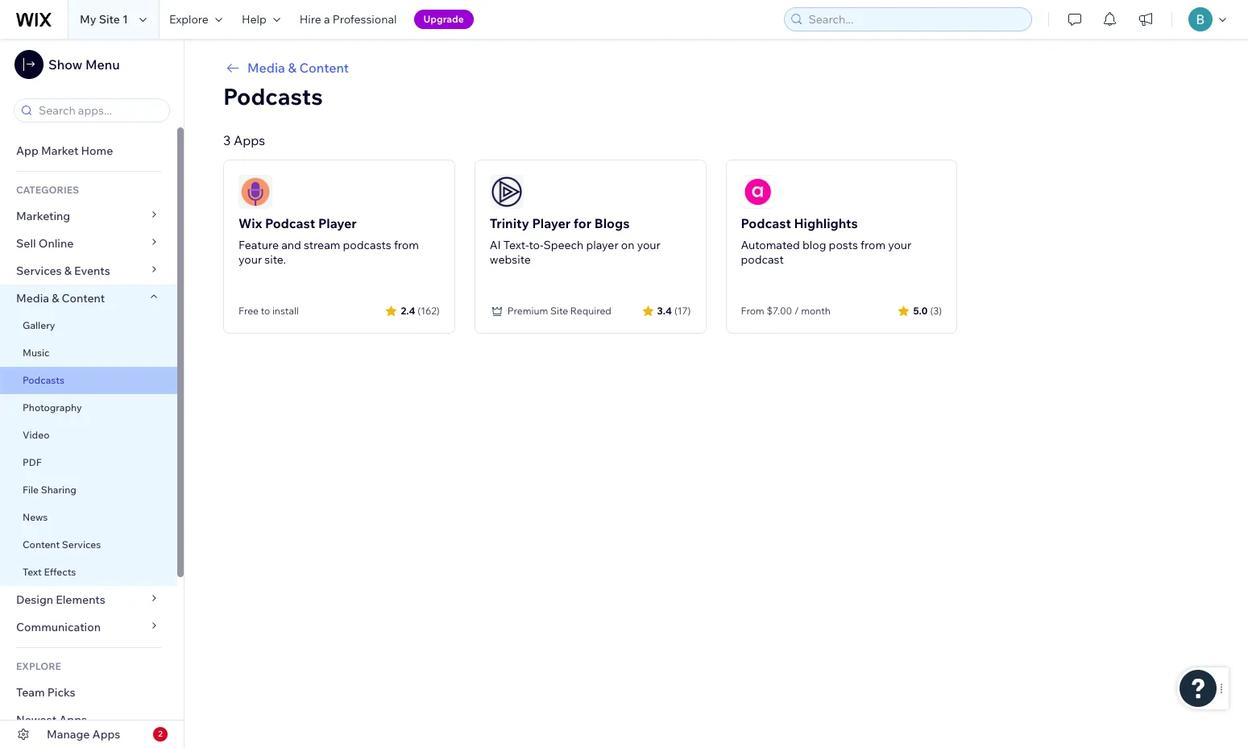 Task type: vqa. For each thing, say whether or not it's contained in the screenshot.
right Products link
no



Task type: locate. For each thing, give the bounding box(es) containing it.
content down services & events link at the top left
[[62, 291, 105, 306]]

podcasts inside the sidebar element
[[23, 374, 64, 386]]

0 horizontal spatial player
[[318, 215, 357, 231]]

from right podcasts
[[394, 238, 419, 252]]

gallery link
[[0, 312, 177, 339]]

0 vertical spatial site
[[99, 12, 120, 27]]

content down news
[[23, 538, 60, 551]]

0 horizontal spatial from
[[394, 238, 419, 252]]

& for bottommost media & content link
[[52, 291, 59, 306]]

0 horizontal spatial podcasts
[[23, 374, 64, 386]]

0 horizontal spatial podcast
[[265, 215, 315, 231]]

& for services & events link at the top left
[[64, 264, 72, 278]]

media & content inside the sidebar element
[[16, 291, 105, 306]]

0 vertical spatial media & content
[[247, 60, 349, 76]]

player up speech
[[532, 215, 571, 231]]

site left "1" on the top of the page
[[99, 12, 120, 27]]

and
[[281, 238, 301, 252]]

1 horizontal spatial media & content link
[[223, 58, 1209, 77]]

2 horizontal spatial content
[[300, 60, 349, 76]]

a
[[324, 12, 330, 27]]

services
[[16, 264, 62, 278], [62, 538, 101, 551]]

stream
[[304, 238, 341, 252]]

& down services & events
[[52, 291, 59, 306]]

app market home link
[[0, 137, 177, 164]]

pdf
[[23, 456, 42, 468]]

for
[[574, 215, 592, 231]]

media down help button
[[247, 60, 285, 76]]

from $7.00 / month
[[741, 305, 831, 317]]

Search apps... field
[[34, 99, 164, 122]]

services & events
[[16, 264, 110, 278]]

newest
[[16, 713, 57, 727]]

1 from from the left
[[394, 238, 419, 252]]

0 vertical spatial &
[[288, 60, 297, 76]]

ai
[[490, 238, 501, 252]]

2 vertical spatial &
[[52, 291, 59, 306]]

help button
[[232, 0, 290, 39]]

1 player from the left
[[318, 215, 357, 231]]

podcasts up 3 apps
[[223, 82, 323, 110]]

1 horizontal spatial site
[[551, 305, 568, 317]]

1 horizontal spatial apps
[[92, 727, 120, 742]]

events
[[74, 264, 110, 278]]

media & content link
[[223, 58, 1209, 77], [0, 285, 177, 312]]

photography
[[23, 401, 82, 414]]

from
[[394, 238, 419, 252], [861, 238, 886, 252]]

& down help button
[[288, 60, 297, 76]]

0 vertical spatial content
[[300, 60, 349, 76]]

explore
[[169, 12, 209, 27]]

1 vertical spatial media
[[16, 291, 49, 306]]

manage
[[47, 727, 90, 742]]

2 podcast from the left
[[741, 215, 792, 231]]

your right on
[[637, 238, 661, 252]]

video link
[[0, 422, 177, 449]]

2 vertical spatial content
[[23, 538, 60, 551]]

1 vertical spatial content
[[62, 291, 105, 306]]

3.4 (17)
[[657, 304, 691, 316]]

blogs
[[595, 215, 630, 231]]

apps for manage apps
[[92, 727, 120, 742]]

0 horizontal spatial your
[[239, 252, 262, 267]]

services down news link
[[62, 538, 101, 551]]

sell
[[16, 236, 36, 251]]

show menu
[[48, 56, 120, 73]]

2
[[158, 729, 163, 739]]

categories
[[16, 184, 79, 196]]

apps right 3
[[234, 132, 265, 148]]

3
[[223, 132, 231, 148]]

podcast
[[265, 215, 315, 231], [741, 215, 792, 231]]

0 horizontal spatial media
[[16, 291, 49, 306]]

upgrade
[[424, 13, 464, 25]]

0 horizontal spatial media & content link
[[0, 285, 177, 312]]

1 vertical spatial media & content
[[16, 291, 105, 306]]

podcast highlights automated blog posts from your podcast
[[741, 215, 912, 267]]

0 horizontal spatial apps
[[59, 713, 87, 727]]

media & content down hire
[[247, 60, 349, 76]]

upgrade button
[[414, 10, 474, 29]]

manage apps
[[47, 727, 120, 742]]

effects
[[44, 566, 76, 578]]

speech
[[544, 238, 584, 252]]

0 horizontal spatial content
[[23, 538, 60, 551]]

podcast highlights logo image
[[741, 175, 775, 209]]

1 vertical spatial site
[[551, 305, 568, 317]]

content down a
[[300, 60, 349, 76]]

1 horizontal spatial your
[[637, 238, 661, 252]]

trinity player for blogs logo image
[[490, 175, 524, 209]]

1 vertical spatial &
[[64, 264, 72, 278]]

podcast up automated
[[741, 215, 792, 231]]

1 horizontal spatial from
[[861, 238, 886, 252]]

2 horizontal spatial &
[[288, 60, 297, 76]]

apps down 'picks'
[[59, 713, 87, 727]]

help
[[242, 12, 267, 27]]

site.
[[265, 252, 286, 267]]

1 podcast from the left
[[265, 215, 315, 231]]

website
[[490, 252, 531, 267]]

0 vertical spatial media
[[247, 60, 285, 76]]

1 vertical spatial media & content link
[[0, 285, 177, 312]]

menu
[[85, 56, 120, 73]]

sidebar element
[[0, 39, 185, 748]]

home
[[81, 143, 113, 158]]

my site 1
[[80, 12, 128, 27]]

hire a professional link
[[290, 0, 407, 39]]

to-
[[529, 238, 544, 252]]

1 vertical spatial podcasts
[[23, 374, 64, 386]]

apps inside newest apps link
[[59, 713, 87, 727]]

player
[[586, 238, 619, 252]]

2 player from the left
[[532, 215, 571, 231]]

premium
[[508, 305, 548, 317]]

content
[[300, 60, 349, 76], [62, 291, 105, 306], [23, 538, 60, 551]]

(162)
[[418, 304, 440, 316]]

required
[[571, 305, 612, 317]]

&
[[288, 60, 297, 76], [64, 264, 72, 278], [52, 291, 59, 306]]

from inside podcast highlights automated blog posts from your podcast
[[861, 238, 886, 252]]

media up the gallery
[[16, 291, 49, 306]]

to
[[261, 305, 270, 317]]

apps right manage on the left of the page
[[92, 727, 120, 742]]

from right posts
[[861, 238, 886, 252]]

explore
[[16, 660, 61, 672]]

apps for 3 apps
[[234, 132, 265, 148]]

0 horizontal spatial &
[[52, 291, 59, 306]]

your left site.
[[239, 252, 262, 267]]

app market home
[[16, 143, 113, 158]]

1 horizontal spatial podcasts
[[223, 82, 323, 110]]

& left events
[[64, 264, 72, 278]]

site right premium
[[551, 305, 568, 317]]

services down sell online
[[16, 264, 62, 278]]

player up stream
[[318, 215, 357, 231]]

player
[[318, 215, 357, 231], [532, 215, 571, 231]]

site for premium
[[551, 305, 568, 317]]

2 horizontal spatial apps
[[234, 132, 265, 148]]

wix podcast player logo image
[[239, 175, 272, 209]]

1 vertical spatial services
[[62, 538, 101, 551]]

apps
[[234, 132, 265, 148], [59, 713, 87, 727], [92, 727, 120, 742]]

player inside wix podcast player feature and stream podcasts from your site.
[[318, 215, 357, 231]]

blog
[[803, 238, 827, 252]]

media
[[247, 60, 285, 76], [16, 291, 49, 306]]

your right posts
[[888, 238, 912, 252]]

site for my
[[99, 12, 120, 27]]

player inside trinity player for blogs ai text-to-speech player on your website
[[532, 215, 571, 231]]

$7.00
[[767, 305, 793, 317]]

apps for newest apps
[[59, 713, 87, 727]]

your inside podcast highlights automated blog posts from your podcast
[[888, 238, 912, 252]]

(3)
[[931, 304, 943, 316]]

design elements
[[16, 593, 105, 607]]

1 horizontal spatial &
[[64, 264, 72, 278]]

podcast up and
[[265, 215, 315, 231]]

0 vertical spatial podcasts
[[223, 82, 323, 110]]

2.4
[[401, 304, 415, 316]]

2 from from the left
[[861, 238, 886, 252]]

site
[[99, 12, 120, 27], [551, 305, 568, 317]]

2 horizontal spatial your
[[888, 238, 912, 252]]

1 horizontal spatial podcast
[[741, 215, 792, 231]]

1 horizontal spatial player
[[532, 215, 571, 231]]

content services
[[23, 538, 101, 551]]

online
[[39, 236, 74, 251]]

media & content
[[247, 60, 349, 76], [16, 291, 105, 306]]

install
[[272, 305, 299, 317]]

media & content down services & events
[[16, 291, 105, 306]]

podcasts down music
[[23, 374, 64, 386]]

market
[[41, 143, 78, 158]]

0 horizontal spatial media & content
[[16, 291, 105, 306]]

0 horizontal spatial site
[[99, 12, 120, 27]]



Task type: describe. For each thing, give the bounding box(es) containing it.
trinity
[[490, 215, 529, 231]]

sharing
[[41, 484, 77, 496]]

sell online link
[[0, 230, 177, 257]]

services inside 'link'
[[62, 538, 101, 551]]

gallery
[[23, 319, 55, 331]]

5.0
[[914, 304, 928, 316]]

design elements link
[[0, 586, 177, 613]]

your inside wix podcast player feature and stream podcasts from your site.
[[239, 252, 262, 267]]

1 horizontal spatial media & content
[[247, 60, 349, 76]]

hire
[[300, 12, 321, 27]]

highlights
[[794, 215, 858, 231]]

video
[[23, 429, 50, 441]]

elements
[[56, 593, 105, 607]]

newest apps
[[16, 713, 87, 727]]

text
[[23, 566, 42, 578]]

text effects link
[[0, 559, 177, 586]]

newest apps link
[[0, 706, 177, 734]]

show
[[48, 56, 82, 73]]

design
[[16, 593, 53, 607]]

on
[[621, 238, 635, 252]]

3.4
[[657, 304, 672, 316]]

news
[[23, 511, 48, 523]]

wix
[[239, 215, 262, 231]]

0 vertical spatial services
[[16, 264, 62, 278]]

1 horizontal spatial content
[[62, 291, 105, 306]]

professional
[[333, 12, 397, 27]]

news link
[[0, 504, 177, 531]]

marketing link
[[0, 202, 177, 230]]

text effects
[[23, 566, 76, 578]]

show menu button
[[15, 50, 120, 79]]

premium site required
[[508, 305, 612, 317]]

0 vertical spatial media & content link
[[223, 58, 1209, 77]]

hire a professional
[[300, 12, 397, 27]]

from
[[741, 305, 765, 317]]

trinity player for blogs ai text-to-speech player on your website
[[490, 215, 661, 267]]

file sharing
[[23, 484, 77, 496]]

team picks
[[16, 685, 75, 700]]

team picks link
[[0, 679, 177, 706]]

app
[[16, 143, 39, 158]]

picks
[[47, 685, 75, 700]]

podcasts link
[[0, 367, 177, 394]]

sell online
[[16, 236, 74, 251]]

file sharing link
[[0, 476, 177, 504]]

content services link
[[0, 531, 177, 559]]

music
[[23, 347, 50, 359]]

(17)
[[675, 304, 691, 316]]

/
[[795, 305, 799, 317]]

automated
[[741, 238, 800, 252]]

month
[[801, 305, 831, 317]]

team
[[16, 685, 45, 700]]

content inside 'link'
[[23, 538, 60, 551]]

feature
[[239, 238, 279, 252]]

1
[[123, 12, 128, 27]]

podcasts
[[343, 238, 392, 252]]

Search... field
[[804, 8, 1027, 31]]

services & events link
[[0, 257, 177, 285]]

file
[[23, 484, 39, 496]]

pdf link
[[0, 449, 177, 476]]

music link
[[0, 339, 177, 367]]

my
[[80, 12, 96, 27]]

posts
[[829, 238, 858, 252]]

3 apps
[[223, 132, 265, 148]]

free
[[239, 305, 259, 317]]

your inside trinity player for blogs ai text-to-speech player on your website
[[637, 238, 661, 252]]

marketing
[[16, 209, 70, 223]]

photography link
[[0, 394, 177, 422]]

from inside wix podcast player feature and stream podcasts from your site.
[[394, 238, 419, 252]]

5.0 (3)
[[914, 304, 943, 316]]

podcast inside wix podcast player feature and stream podcasts from your site.
[[265, 215, 315, 231]]

1 horizontal spatial media
[[247, 60, 285, 76]]

text-
[[504, 238, 529, 252]]

wix podcast player feature and stream podcasts from your site.
[[239, 215, 419, 267]]

communication link
[[0, 613, 177, 641]]

2.4 (162)
[[401, 304, 440, 316]]

media inside the sidebar element
[[16, 291, 49, 306]]

podcast
[[741, 252, 784, 267]]

podcast inside podcast highlights automated blog posts from your podcast
[[741, 215, 792, 231]]



